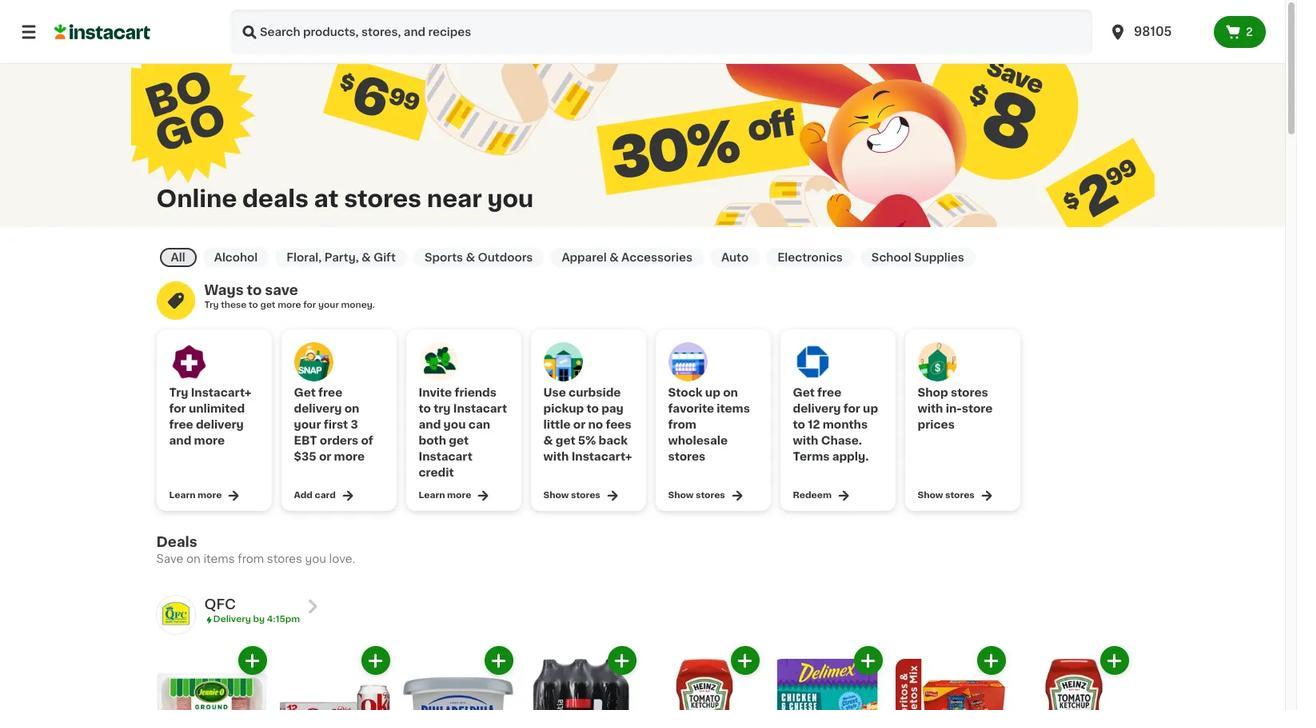 Task type: describe. For each thing, give the bounding box(es) containing it.
items inside deals save on items from stores you love.
[[204, 554, 235, 565]]

terms
[[793, 451, 830, 462]]

on inside get free delivery on your first 3 ebt orders of $35 or more
[[345, 403, 360, 414]]

1 vertical spatial instacart
[[419, 451, 473, 462]]

your inside ways to save try these to get more for your money.
[[318, 301, 339, 310]]

$35
[[294, 451, 317, 462]]

2 button
[[1214, 16, 1266, 48]]

from inside deals save on items from stores you love.
[[238, 554, 264, 565]]

delivery
[[213, 615, 251, 624]]

add
[[294, 491, 313, 500]]

apparel & accessories
[[562, 252, 693, 263]]

& left gift
[[362, 252, 371, 263]]

add card
[[294, 491, 336, 500]]

gift
[[374, 252, 396, 263]]

instacart logo image
[[54, 22, 150, 42]]

on for stock
[[723, 387, 738, 398]]

learn for invite friends to try instacart and you can both get instacart credit
[[419, 491, 445, 500]]

these
[[221, 301, 247, 310]]

3 product group from the left
[[403, 647, 513, 710]]

& inside use curbside pickup to pay little or no fees & get 5% back with instacart+
[[544, 435, 553, 446]]

apparel
[[562, 252, 607, 263]]

stores inside deals save on items from stores you love.
[[267, 554, 302, 565]]

12
[[808, 419, 820, 430]]

show stores for stores
[[668, 491, 725, 500]]

alcohol link
[[203, 248, 269, 267]]

0 vertical spatial you
[[488, 187, 534, 210]]

invite friends to try instacart and you can both get instacart credit
[[419, 387, 507, 478]]

wholesale
[[668, 435, 728, 446]]

more inside ways to save try these to get more for your money.
[[278, 301, 301, 310]]

free inside try instacart+ for unlimited free delivery and more
[[169, 419, 193, 430]]

with inside shop stores with in-store prices
[[918, 403, 944, 414]]

more inside try instacart+ for unlimited free delivery and more
[[194, 435, 225, 446]]

on for deals
[[186, 554, 201, 565]]

delivery for to
[[793, 403, 841, 414]]

redeem
[[793, 491, 832, 500]]

qfc
[[204, 598, 236, 611]]

get for get free delivery on your first 3 ebt orders of $35 or more
[[294, 387, 316, 398]]

near
[[427, 187, 482, 210]]

3
[[351, 419, 358, 430]]

more inside get free delivery on your first 3 ebt orders of $35 or more
[[334, 451, 365, 462]]

delivery for first
[[294, 403, 342, 414]]

prices
[[918, 419, 955, 430]]

online
[[156, 187, 237, 210]]

stores inside stock up on favorite items from wholesale stores
[[668, 451, 706, 462]]

for inside get free delivery for up to 12 months with chase. terms apply.
[[844, 403, 861, 414]]

pickup
[[544, 403, 584, 414]]

credit
[[419, 467, 454, 478]]

your inside get free delivery on your first 3 ebt orders of $35 or more
[[294, 419, 321, 430]]

2 product group from the left
[[280, 647, 390, 710]]

98105 button
[[1109, 10, 1205, 54]]

chase.
[[821, 435, 862, 446]]

get for get free delivery for up to 12 months with chase. terms apply.
[[793, 387, 815, 398]]

instacart+ inside try instacart+ for unlimited free delivery and more
[[191, 387, 252, 398]]

get inside use curbside pickup to pay little or no fees & get 5% back with instacart+
[[556, 435, 576, 446]]

5%
[[578, 435, 596, 446]]

stores inside shop stores with in-store prices
[[951, 387, 989, 398]]

& right sports
[[466, 252, 475, 263]]

money.
[[341, 301, 375, 310]]

back
[[599, 435, 628, 446]]

use
[[544, 387, 566, 398]]

fees
[[606, 419, 632, 430]]

with inside get free delivery for up to 12 months with chase. terms apply.
[[793, 435, 819, 446]]

5 add image from the left
[[1105, 651, 1125, 671]]

6 product group from the left
[[772, 647, 883, 710]]

learn for try instacart+ for unlimited free delivery and more
[[169, 491, 196, 500]]

all link
[[160, 248, 197, 267]]

electronics link
[[767, 248, 854, 267]]

no
[[588, 419, 603, 430]]

supplies
[[915, 252, 965, 263]]

to inside invite friends to try instacart and you can both get instacart credit
[[419, 403, 431, 414]]

3 show from the left
[[918, 491, 944, 500]]

to inside get free delivery for up to 12 months with chase. terms apply.
[[793, 419, 806, 430]]

up inside stock up on favorite items from wholesale stores
[[706, 387, 721, 398]]

orders
[[320, 435, 359, 446]]

try inside ways to save try these to get more for your money.
[[204, 301, 219, 310]]

get inside invite friends to try instacart and you can both get instacart credit
[[449, 435, 469, 446]]

auto
[[722, 252, 749, 263]]

learn more for try instacart+ for unlimited free delivery and more
[[169, 491, 222, 500]]

invite
[[419, 387, 452, 398]]

delivery inside try instacart+ for unlimited free delivery and more
[[196, 419, 244, 430]]

qfc image
[[156, 596, 195, 634]]

3 add image from the left
[[858, 651, 878, 671]]

sports
[[425, 252, 463, 263]]

pay
[[602, 403, 624, 414]]

get inside ways to save try these to get more for your money.
[[260, 301, 276, 310]]

delivery by 4:15pm
[[213, 615, 300, 624]]

98105
[[1134, 26, 1172, 38]]

friends
[[455, 387, 497, 398]]

by
[[253, 615, 265, 624]]



Task type: vqa. For each thing, say whether or not it's contained in the screenshot.
Vegetarian within the the Lazy Acres Organic • Groceries • Vegetarian
no



Task type: locate. For each thing, give the bounding box(es) containing it.
online deals at stores near you main content
[[0, 0, 1286, 710]]

more down unlimited
[[194, 435, 225, 446]]

2 add image from the left
[[489, 651, 509, 671]]

1 product group from the left
[[156, 647, 267, 710]]

0 horizontal spatial show stores
[[544, 491, 601, 500]]

get
[[294, 387, 316, 398], [793, 387, 815, 398]]

0 vertical spatial with
[[918, 403, 944, 414]]

2 horizontal spatial for
[[844, 403, 861, 414]]

2 horizontal spatial with
[[918, 403, 944, 414]]

to left try
[[419, 403, 431, 414]]

learn
[[169, 491, 196, 500], [419, 491, 445, 500]]

0 horizontal spatial get
[[260, 301, 276, 310]]

on inside stock up on favorite items from wholesale stores
[[723, 387, 738, 398]]

1 vertical spatial or
[[319, 451, 331, 462]]

0 vertical spatial or
[[573, 419, 586, 430]]

0 vertical spatial your
[[318, 301, 339, 310]]

for up months
[[844, 403, 861, 414]]

get inside get free delivery for up to 12 months with chase. terms apply.
[[793, 387, 815, 398]]

more up deals save on items from stores you love.
[[198, 491, 222, 500]]

0 vertical spatial up
[[706, 387, 721, 398]]

both
[[419, 435, 446, 446]]

floral, party, & gift link
[[275, 248, 407, 267]]

use curbside pickup to pay little or no fees & get 5% back with instacart+
[[544, 387, 632, 462]]

1 vertical spatial try
[[169, 387, 188, 398]]

learn up deals
[[169, 491, 196, 500]]

1 horizontal spatial show stores
[[668, 491, 725, 500]]

deals
[[156, 536, 197, 549]]

add image
[[242, 651, 262, 671], [489, 651, 509, 671], [612, 651, 632, 671], [982, 651, 1002, 671], [1105, 651, 1125, 671]]

1 horizontal spatial on
[[345, 403, 360, 414]]

2 horizontal spatial you
[[488, 187, 534, 210]]

0 vertical spatial instacart
[[453, 403, 507, 414]]

outdoors
[[478, 252, 533, 263]]

at
[[314, 187, 339, 210]]

curbside
[[569, 387, 621, 398]]

online deals at stores near you
[[156, 187, 534, 210]]

learn more for invite friends to try instacart and you can both get instacart credit
[[419, 491, 471, 500]]

and down unlimited
[[169, 435, 191, 446]]

to inside use curbside pickup to pay little or no fees & get 5% back with instacart+
[[587, 403, 599, 414]]

1 horizontal spatial or
[[573, 419, 586, 430]]

school supplies link
[[861, 248, 976, 267]]

floral,
[[287, 252, 322, 263]]

instacart+ inside use curbside pickup to pay little or no fees & get 5% back with instacart+
[[572, 451, 632, 462]]

on right "stock" in the bottom of the page
[[723, 387, 738, 398]]

or inside use curbside pickup to pay little or no fees & get 5% back with instacart+
[[573, 419, 586, 430]]

on inside deals save on items from stores you love.
[[186, 554, 201, 565]]

1 show stores from the left
[[544, 491, 601, 500]]

in-
[[946, 403, 962, 414]]

sports & outdoors
[[425, 252, 533, 263]]

0 horizontal spatial or
[[319, 451, 331, 462]]

0 horizontal spatial up
[[706, 387, 721, 398]]

1 horizontal spatial and
[[419, 419, 441, 430]]

up inside get free delivery for up to 12 months with chase. terms apply.
[[863, 403, 879, 414]]

to left save
[[247, 284, 262, 297]]

5 product group from the left
[[649, 647, 760, 710]]

free down unlimited
[[169, 419, 193, 430]]

ways
[[204, 284, 244, 297]]

& right apparel
[[610, 252, 619, 263]]

card
[[315, 491, 336, 500]]

0 horizontal spatial on
[[186, 554, 201, 565]]

1 learn from the left
[[169, 491, 196, 500]]

try
[[434, 403, 451, 414]]

get up 12
[[793, 387, 815, 398]]

2 learn from the left
[[419, 491, 445, 500]]

2 horizontal spatial get
[[556, 435, 576, 446]]

or right $35
[[319, 451, 331, 462]]

free
[[319, 387, 343, 398], [818, 387, 842, 398], [169, 419, 193, 430]]

0 horizontal spatial from
[[238, 554, 264, 565]]

product group
[[156, 647, 267, 710], [280, 647, 390, 710], [403, 647, 513, 710], [526, 647, 636, 710], [649, 647, 760, 710], [772, 647, 883, 710], [896, 647, 1006, 710], [1019, 647, 1129, 710]]

first
[[324, 419, 348, 430]]

for down floral,
[[303, 301, 316, 310]]

1 vertical spatial and
[[169, 435, 191, 446]]

1 vertical spatial up
[[863, 403, 879, 414]]

& down little
[[544, 435, 553, 446]]

1 horizontal spatial delivery
[[294, 403, 342, 414]]

instacart up credit
[[419, 451, 473, 462]]

show stores for no
[[544, 491, 601, 500]]

try inside try instacart+ for unlimited free delivery and more
[[169, 387, 188, 398]]

98105 button
[[1099, 10, 1214, 54]]

show for stores
[[668, 491, 694, 500]]

add image
[[366, 651, 386, 671], [735, 651, 755, 671], [858, 651, 878, 671]]

school
[[872, 252, 912, 263]]

your up "ebt"
[[294, 419, 321, 430]]

or inside get free delivery on your first 3 ebt orders of $35 or more
[[319, 451, 331, 462]]

you inside invite friends to try instacart and you can both get instacart credit
[[444, 419, 466, 430]]

instacart up can
[[453, 403, 507, 414]]

show stores down 'prices'
[[918, 491, 975, 500]]

items
[[717, 403, 750, 414], [204, 554, 235, 565]]

1 horizontal spatial free
[[319, 387, 343, 398]]

0 horizontal spatial and
[[169, 435, 191, 446]]

0 vertical spatial try
[[204, 301, 219, 310]]

1 vertical spatial your
[[294, 419, 321, 430]]

you for deals
[[305, 554, 326, 565]]

stock
[[668, 387, 703, 398]]

4 add image from the left
[[982, 651, 1002, 671]]

and inside try instacart+ for unlimited free delivery and more
[[169, 435, 191, 446]]

1 horizontal spatial items
[[717, 403, 750, 414]]

2 vertical spatial on
[[186, 554, 201, 565]]

show down the wholesale
[[668, 491, 694, 500]]

little
[[544, 419, 571, 430]]

1 horizontal spatial add image
[[735, 651, 755, 671]]

from up delivery by 4:15pm
[[238, 554, 264, 565]]

with down little
[[544, 451, 569, 462]]

3 add image from the left
[[612, 651, 632, 671]]

0 horizontal spatial free
[[169, 419, 193, 430]]

0 horizontal spatial add image
[[366, 651, 386, 671]]

instacart
[[453, 403, 507, 414], [419, 451, 473, 462]]

learn more down credit
[[419, 491, 471, 500]]

up up months
[[863, 403, 879, 414]]

for left unlimited
[[169, 403, 186, 414]]

accessories
[[622, 252, 693, 263]]

0 horizontal spatial items
[[204, 554, 235, 565]]

more down orders
[[334, 451, 365, 462]]

with inside use curbside pickup to pay little or no fees & get 5% back with instacart+
[[544, 451, 569, 462]]

2 show from the left
[[668, 491, 694, 500]]

alcohol
[[214, 252, 258, 263]]

0 horizontal spatial get
[[294, 387, 316, 398]]

delivery
[[294, 403, 342, 414], [793, 403, 841, 414], [196, 419, 244, 430]]

electronics
[[778, 252, 843, 263]]

items up qfc
[[204, 554, 235, 565]]

0 horizontal spatial instacart+
[[191, 387, 252, 398]]

items right "favorite"
[[717, 403, 750, 414]]

show
[[544, 491, 569, 500], [668, 491, 694, 500], [918, 491, 944, 500]]

show down 'prices'
[[918, 491, 944, 500]]

savings education cards icon image
[[156, 282, 195, 320]]

None search field
[[230, 10, 1093, 54]]

or left no
[[573, 419, 586, 430]]

learn more
[[169, 491, 222, 500], [419, 491, 471, 500]]

you inside deals save on items from stores you love.
[[305, 554, 326, 565]]

4 product group from the left
[[526, 647, 636, 710]]

get down save
[[260, 301, 276, 310]]

auto link
[[710, 248, 760, 267]]

show for no
[[544, 491, 569, 500]]

for inside try instacart+ for unlimited free delivery and more
[[169, 403, 186, 414]]

2 vertical spatial you
[[305, 554, 326, 565]]

1 horizontal spatial with
[[793, 435, 819, 446]]

on
[[723, 387, 738, 398], [345, 403, 360, 414], [186, 554, 201, 565]]

from
[[668, 419, 697, 430], [238, 554, 264, 565]]

delivery down unlimited
[[196, 419, 244, 430]]

0 horizontal spatial show
[[544, 491, 569, 500]]

store
[[962, 403, 993, 414]]

apply.
[[833, 451, 869, 462]]

1 vertical spatial instacart+
[[572, 451, 632, 462]]

2 horizontal spatial show
[[918, 491, 944, 500]]

2 horizontal spatial free
[[818, 387, 842, 398]]

1 show from the left
[[544, 491, 569, 500]]

floral, party, & gift
[[287, 252, 396, 263]]

free for for
[[818, 387, 842, 398]]

shop
[[918, 387, 949, 398]]

with up terms
[[793, 435, 819, 446]]

0 horizontal spatial you
[[305, 554, 326, 565]]

0 horizontal spatial with
[[544, 451, 569, 462]]

show down little
[[544, 491, 569, 500]]

from down "favorite"
[[668, 419, 697, 430]]

0 horizontal spatial for
[[169, 403, 186, 414]]

2 get from the left
[[793, 387, 815, 398]]

can
[[469, 419, 490, 430]]

1 horizontal spatial learn more
[[419, 491, 471, 500]]

items inside stock up on favorite items from wholesale stores
[[717, 403, 750, 414]]

show stores down the wholesale
[[668, 491, 725, 500]]

1 vertical spatial with
[[793, 435, 819, 446]]

get down little
[[556, 435, 576, 446]]

favorite
[[668, 403, 714, 414]]

party,
[[325, 252, 359, 263]]

0 vertical spatial and
[[419, 419, 441, 430]]

stores
[[344, 187, 422, 210], [951, 387, 989, 398], [668, 451, 706, 462], [571, 491, 601, 500], [696, 491, 725, 500], [946, 491, 975, 500], [267, 554, 302, 565]]

0 horizontal spatial try
[[169, 387, 188, 398]]

on right save
[[186, 554, 201, 565]]

more
[[278, 301, 301, 310], [194, 435, 225, 446], [334, 451, 365, 462], [198, 491, 222, 500], [447, 491, 471, 500]]

instacart+
[[191, 387, 252, 398], [572, 451, 632, 462]]

save
[[156, 554, 184, 565]]

your
[[318, 301, 339, 310], [294, 419, 321, 430]]

1 add image from the left
[[242, 651, 262, 671]]

1 horizontal spatial from
[[668, 419, 697, 430]]

2 horizontal spatial show stores
[[918, 491, 975, 500]]

get inside get free delivery on your first 3 ebt orders of $35 or more
[[294, 387, 316, 398]]

delivery up 12
[[793, 403, 841, 414]]

show stores
[[544, 491, 601, 500], [668, 491, 725, 500], [918, 491, 975, 500]]

unlimited
[[189, 403, 245, 414]]

your left money.
[[318, 301, 339, 310]]

7 product group from the left
[[896, 647, 1006, 710]]

deals
[[242, 187, 309, 210]]

2 learn more from the left
[[419, 491, 471, 500]]

1 horizontal spatial you
[[444, 419, 466, 430]]

1 horizontal spatial instacart+
[[572, 451, 632, 462]]

you right near
[[488, 187, 534, 210]]

more down credit
[[447, 491, 471, 500]]

and
[[419, 419, 441, 430], [169, 435, 191, 446]]

from inside stock up on favorite items from wholesale stores
[[668, 419, 697, 430]]

you down try
[[444, 419, 466, 430]]

with
[[918, 403, 944, 414], [793, 435, 819, 446], [544, 451, 569, 462]]

1 horizontal spatial up
[[863, 403, 879, 414]]

delivery inside get free delivery on your first 3 ebt orders of $35 or more
[[294, 403, 342, 414]]

get free delivery for up to 12 months with chase. terms apply.
[[793, 387, 879, 462]]

0 vertical spatial on
[[723, 387, 738, 398]]

and up the both
[[419, 419, 441, 430]]

1 vertical spatial on
[[345, 403, 360, 414]]

sports & outdoors link
[[414, 248, 544, 267]]

apparel & accessories link
[[551, 248, 704, 267]]

4:15pm
[[267, 615, 300, 624]]

delivery up first
[[294, 403, 342, 414]]

Search field
[[230, 10, 1093, 54]]

to right these
[[249, 301, 258, 310]]

free inside get free delivery for up to 12 months with chase. terms apply.
[[818, 387, 842, 398]]

save
[[265, 284, 298, 297]]

1 vertical spatial items
[[204, 554, 235, 565]]

1 horizontal spatial for
[[303, 301, 316, 310]]

2
[[1247, 26, 1254, 38]]

you
[[488, 187, 534, 210], [444, 419, 466, 430], [305, 554, 326, 565]]

2 add image from the left
[[735, 651, 755, 671]]

you left "love."
[[305, 554, 326, 565]]

learn down credit
[[419, 491, 445, 500]]

1 get from the left
[[294, 387, 316, 398]]

ways to save try these to get more for your money.
[[204, 284, 375, 310]]

with down the shop
[[918, 403, 944, 414]]

up up "favorite"
[[706, 387, 721, 398]]

2 horizontal spatial on
[[723, 387, 738, 398]]

1 horizontal spatial learn
[[419, 491, 445, 500]]

to down the curbside
[[587, 403, 599, 414]]

love.
[[329, 554, 355, 565]]

2 vertical spatial with
[[544, 451, 569, 462]]

0 vertical spatial instacart+
[[191, 387, 252, 398]]

delivery inside get free delivery for up to 12 months with chase. terms apply.
[[793, 403, 841, 414]]

2 horizontal spatial delivery
[[793, 403, 841, 414]]

shop stores with in-store prices
[[918, 387, 993, 430]]

1 horizontal spatial get
[[793, 387, 815, 398]]

free for on
[[319, 387, 343, 398]]

&
[[362, 252, 371, 263], [466, 252, 475, 263], [610, 252, 619, 263], [544, 435, 553, 446]]

0 horizontal spatial learn more
[[169, 491, 222, 500]]

to left 12
[[793, 419, 806, 430]]

0 vertical spatial items
[[717, 403, 750, 414]]

school supplies
[[872, 252, 965, 263]]

get
[[260, 301, 276, 310], [449, 435, 469, 446], [556, 435, 576, 446]]

get down can
[[449, 435, 469, 446]]

months
[[823, 419, 868, 430]]

learn more up deals
[[169, 491, 222, 500]]

for
[[303, 301, 316, 310], [169, 403, 186, 414], [844, 403, 861, 414]]

for inside ways to save try these to get more for your money.
[[303, 301, 316, 310]]

1 vertical spatial you
[[444, 419, 466, 430]]

deals save on items from stores you love.
[[156, 536, 355, 565]]

all
[[171, 252, 185, 263]]

ebt
[[294, 435, 317, 446]]

2 horizontal spatial add image
[[858, 651, 878, 671]]

0 horizontal spatial delivery
[[196, 419, 244, 430]]

1 horizontal spatial show
[[668, 491, 694, 500]]

2 show stores from the left
[[668, 491, 725, 500]]

1 learn more from the left
[[169, 491, 222, 500]]

free up 12
[[818, 387, 842, 398]]

get free delivery on your first 3 ebt orders of $35 or more
[[294, 387, 373, 462]]

get up "ebt"
[[294, 387, 316, 398]]

instacart+ down back at the bottom of the page
[[572, 451, 632, 462]]

on up 3 on the left of page
[[345, 403, 360, 414]]

more down save
[[278, 301, 301, 310]]

try instacart+ for unlimited free delivery and more
[[169, 387, 252, 446]]

1 horizontal spatial get
[[449, 435, 469, 446]]

8 product group from the left
[[1019, 647, 1129, 710]]

0 vertical spatial from
[[668, 419, 697, 430]]

of
[[361, 435, 373, 446]]

instacart+ up unlimited
[[191, 387, 252, 398]]

0 horizontal spatial learn
[[169, 491, 196, 500]]

stock up on favorite items from wholesale stores
[[668, 387, 750, 462]]

1 vertical spatial from
[[238, 554, 264, 565]]

free up first
[[319, 387, 343, 398]]

or
[[573, 419, 586, 430], [319, 451, 331, 462]]

and inside invite friends to try instacart and you can both get instacart credit
[[419, 419, 441, 430]]

1 add image from the left
[[366, 651, 386, 671]]

show stores down '5%'
[[544, 491, 601, 500]]

1 horizontal spatial try
[[204, 301, 219, 310]]

free inside get free delivery on your first 3 ebt orders of $35 or more
[[319, 387, 343, 398]]

3 show stores from the left
[[918, 491, 975, 500]]

you for invite
[[444, 419, 466, 430]]



